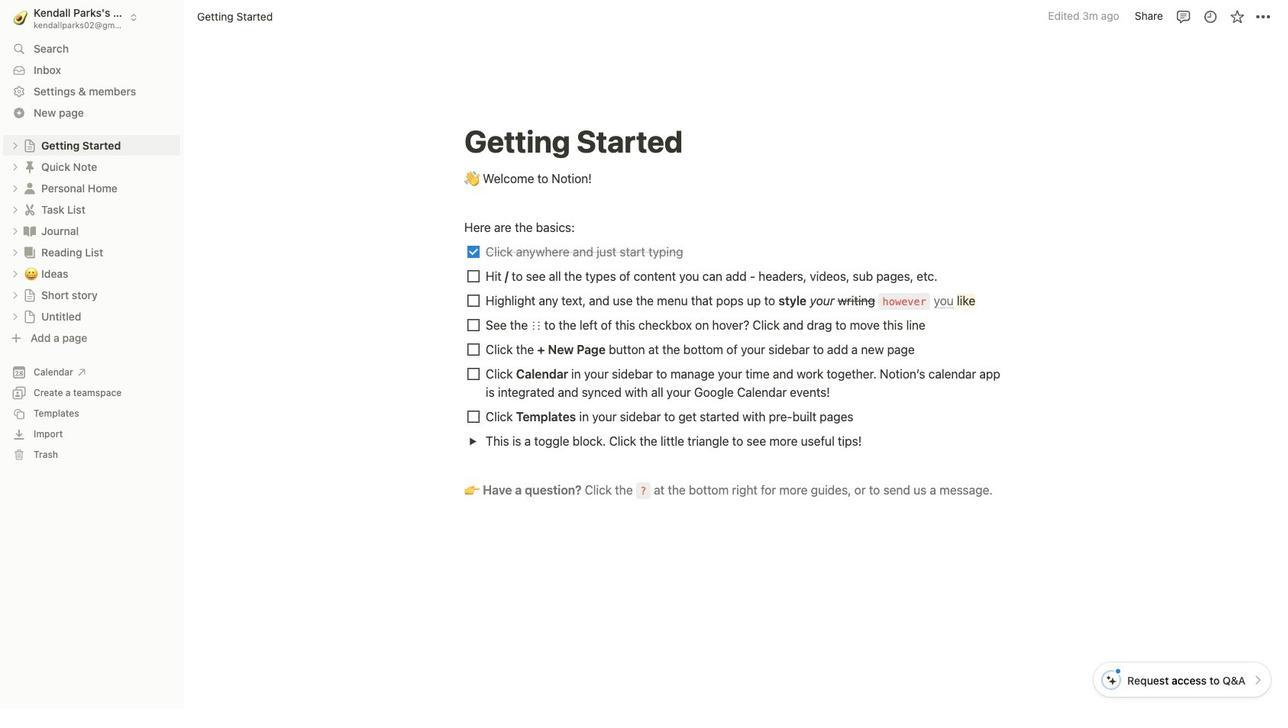 Task type: vqa. For each thing, say whether or not it's contained in the screenshot.
sixth Open image change page icon
yes



Task type: describe. For each thing, give the bounding box(es) containing it.
5 open image from the top
[[11, 312, 20, 321]]

1 open image from the top
[[11, 184, 20, 193]]

👉 image
[[464, 480, 480, 499]]

3 open image from the top
[[11, 269, 20, 278]]



Task type: locate. For each thing, give the bounding box(es) containing it.
😀 image
[[24, 265, 38, 282]]

2 open image from the top
[[11, 226, 20, 236]]

open image
[[11, 141, 20, 150], [11, 162, 20, 171], [11, 205, 20, 214], [11, 248, 20, 257], [469, 437, 477, 446]]

favorite image
[[1229, 9, 1244, 24]]

👋 image
[[464, 168, 480, 188]]

comments image
[[1176, 9, 1191, 24]]

🥑 image
[[13, 8, 28, 27]]

change page icon image
[[23, 139, 37, 152], [22, 159, 37, 175], [22, 181, 37, 196], [22, 202, 37, 217], [22, 223, 37, 239], [22, 245, 37, 260], [23, 288, 37, 302], [23, 310, 37, 323]]

4 open image from the top
[[11, 291, 20, 300]]

open image
[[11, 184, 20, 193], [11, 226, 20, 236], [11, 269, 20, 278], [11, 291, 20, 300], [11, 312, 20, 321]]

updates image
[[1202, 9, 1218, 24]]



